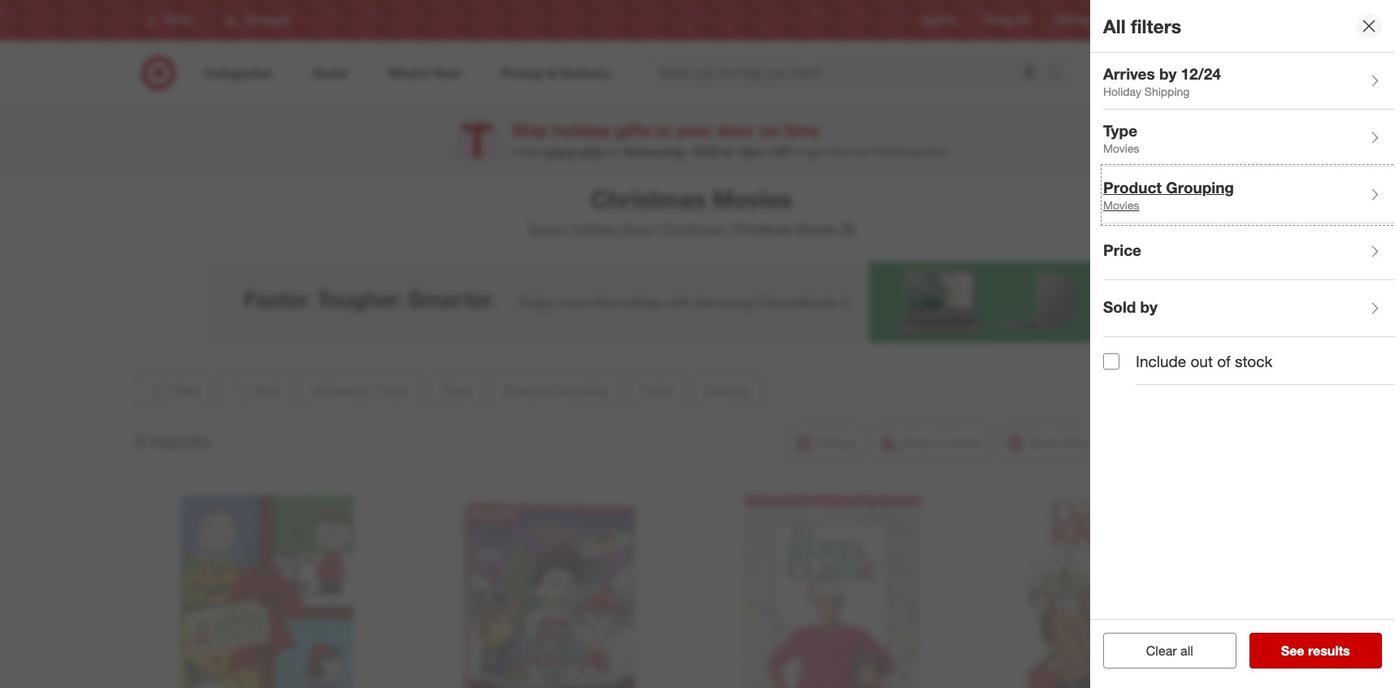 Task type: vqa. For each thing, say whether or not it's contained in the screenshot.
'Airpods Pro (2Nd Generation) With Magsafe Case (Usb‑C)' image
no



Task type: locate. For each thing, give the bounding box(es) containing it.
holiday shop link
[[574, 221, 652, 237]]

2 horizontal spatial /
[[726, 221, 730, 237]]

holiday left shop
[[574, 221, 618, 237]]

christmas
[[872, 145, 924, 158], [591, 185, 706, 214], [663, 221, 722, 237], [733, 221, 792, 237]]

results right the see
[[1308, 643, 1350, 659]]

0 vertical spatial results
[[151, 430, 211, 453]]

results inside button
[[1308, 643, 1350, 659]]

1 horizontal spatial results
[[1308, 643, 1350, 659]]

by right sold
[[1140, 297, 1158, 316]]

gifts down holiday at the top
[[580, 145, 604, 158]]

1 horizontal spatial /
[[655, 221, 660, 237]]

clear
[[1146, 643, 1177, 659]]

ship holiday gifts to your door on time order select gifts by wednesday, 12/20 at 12pm cst to get them by christmas eve.
[[512, 120, 948, 158]]

sold
[[1103, 297, 1136, 316]]

/
[[566, 221, 571, 237], [655, 221, 660, 237], [726, 221, 730, 237]]

on
[[759, 120, 780, 141]]

0 horizontal spatial target
[[528, 221, 563, 237]]

to
[[656, 120, 672, 141], [795, 145, 805, 158]]

target circle
[[1121, 14, 1175, 26]]

holiday inside arrives by 12/24 holiday shipping
[[1103, 85, 1141, 99]]

registry
[[922, 14, 958, 26]]

christmas left eve.
[[872, 145, 924, 158]]

by
[[1159, 64, 1177, 83], [607, 145, 619, 158], [857, 145, 869, 158], [1140, 297, 1158, 316]]

0 horizontal spatial results
[[151, 430, 211, 453]]

1 vertical spatial target
[[528, 221, 563, 237]]

at
[[723, 145, 733, 158]]

grouping
[[1166, 178, 1234, 196]]

to up wednesday,
[[656, 120, 672, 141]]

see
[[1281, 643, 1305, 659]]

include out of stock
[[1136, 352, 1273, 371]]

/ right shop
[[655, 221, 660, 237]]

/ right christmas link
[[726, 221, 730, 237]]

time
[[784, 120, 820, 141]]

/ right target link
[[566, 221, 571, 237]]

movies down type
[[1103, 142, 1140, 156]]

holiday
[[1103, 85, 1141, 99], [574, 221, 618, 237]]

results
[[151, 430, 211, 453], [1308, 643, 1350, 659]]

of
[[1217, 352, 1231, 371]]

holiday
[[553, 120, 611, 141]]

1 vertical spatial holiday
[[574, 221, 618, 237]]

get
[[808, 145, 824, 158]]

see results button
[[1249, 633, 1382, 669]]

by up shipping
[[1159, 64, 1177, 83]]

1 horizontal spatial gifts
[[615, 120, 651, 141]]

holiday down arrives
[[1103, 85, 1141, 99]]

by inside arrives by 12/24 holiday shipping
[[1159, 64, 1177, 83]]

sold by
[[1103, 297, 1158, 316]]

gifts
[[615, 120, 651, 141], [580, 145, 604, 158]]

price
[[1103, 240, 1141, 259]]

gifts up wednesday,
[[615, 120, 651, 141]]

type
[[1103, 121, 1138, 140]]

0 vertical spatial target
[[1121, 14, 1147, 26]]

all
[[1181, 643, 1193, 659]]

0 horizontal spatial /
[[566, 221, 571, 237]]

movies
[[1103, 142, 1140, 156], [712, 185, 792, 214], [1103, 199, 1140, 213], [796, 221, 837, 237]]

1 horizontal spatial holiday
[[1103, 85, 1141, 99]]

(9)
[[841, 221, 855, 237]]

movies inside the product grouping movies
[[1103, 199, 1140, 213]]

stock
[[1235, 352, 1273, 371]]

all filters dialog
[[1090, 0, 1395, 689]]

1 vertical spatial results
[[1308, 643, 1350, 659]]

0 vertical spatial to
[[656, 120, 672, 141]]

0 horizontal spatial holiday
[[574, 221, 618, 237]]

1 horizontal spatial to
[[795, 145, 805, 158]]

movies down product
[[1103, 199, 1140, 213]]

shipping
[[1145, 85, 1190, 99]]

results right the 9
[[151, 430, 211, 453]]

target
[[1121, 14, 1147, 26], [528, 221, 563, 237]]

0 vertical spatial holiday
[[1103, 85, 1141, 99]]

registry link
[[922, 13, 958, 27]]

target circle link
[[1121, 13, 1175, 27]]

wednesday,
[[623, 145, 687, 158]]

see results
[[1281, 643, 1350, 659]]

all filters
[[1103, 14, 1181, 37]]

0 horizontal spatial to
[[656, 120, 672, 141]]

christmas link
[[663, 221, 722, 237]]

0 vertical spatial gifts
[[615, 120, 651, 141]]

filters
[[1131, 14, 1181, 37]]

to left get
[[795, 145, 805, 158]]

1 vertical spatial gifts
[[580, 145, 604, 158]]



Task type: describe. For each thing, give the bounding box(es) containing it.
12/24
[[1181, 64, 1221, 83]]

target link
[[528, 221, 563, 237]]

shop
[[621, 221, 652, 237]]

clear all
[[1146, 643, 1193, 659]]

advertisement region
[[204, 262, 1179, 343]]

9 results
[[135, 430, 211, 453]]

ship
[[512, 120, 548, 141]]

your
[[677, 120, 713, 141]]

sold by button
[[1103, 280, 1395, 337]]

include
[[1136, 352, 1186, 371]]

search button
[[1041, 55, 1080, 94]]

select
[[544, 145, 577, 158]]

1 horizontal spatial target
[[1121, 14, 1147, 26]]

What can we help you find? suggestions appear below search field
[[650, 55, 1052, 91]]

arrives
[[1103, 64, 1155, 83]]

weekly ad link
[[984, 13, 1030, 27]]

order
[[512, 145, 541, 158]]

christmas inside "ship holiday gifts to your door on time order select gifts by wednesday, 12/20 at 12pm cst to get them by christmas eve."
[[872, 145, 924, 158]]

12/20
[[690, 145, 719, 158]]

by inside button
[[1140, 297, 1158, 316]]

sponsored
[[1131, 344, 1179, 356]]

redcard link
[[1056, 13, 1095, 27]]

by down holiday at the top
[[607, 145, 619, 158]]

weekly ad
[[984, 14, 1030, 26]]

movies left (9)
[[796, 221, 837, 237]]

all
[[1103, 14, 1126, 37]]

9
[[135, 430, 146, 453]]

christmas movies target / holiday shop / christmas / christmas movies (9)
[[528, 185, 855, 237]]

movies down the 12pm
[[712, 185, 792, 214]]

3 / from the left
[[726, 221, 730, 237]]

them
[[828, 145, 854, 158]]

price button
[[1103, 224, 1395, 280]]

search
[[1041, 66, 1080, 83]]

out
[[1191, 352, 1213, 371]]

christmas up shop
[[591, 185, 706, 214]]

results for 9 results
[[151, 430, 211, 453]]

results for see results
[[1308, 643, 1350, 659]]

redcard
[[1056, 14, 1095, 26]]

eve.
[[927, 145, 948, 158]]

type movies
[[1103, 121, 1140, 156]]

arrives by 12/24 holiday shipping
[[1103, 64, 1221, 99]]

circle
[[1150, 14, 1175, 26]]

target inside christmas movies target / holiday shop / christmas / christmas movies (9)
[[528, 221, 563, 237]]

cst
[[769, 145, 792, 158]]

product
[[1103, 178, 1162, 196]]

door
[[717, 120, 755, 141]]

christmas right shop
[[663, 221, 722, 237]]

ad
[[1018, 14, 1030, 26]]

0 horizontal spatial gifts
[[580, 145, 604, 158]]

1 vertical spatial to
[[795, 145, 805, 158]]

holiday inside christmas movies target / holiday shop / christmas / christmas movies (9)
[[574, 221, 618, 237]]

clear all button
[[1103, 633, 1236, 669]]

christmas right christmas link
[[733, 221, 792, 237]]

Include out of stock checkbox
[[1103, 353, 1120, 370]]

product grouping movies
[[1103, 178, 1234, 213]]

by right them at top right
[[857, 145, 869, 158]]

weekly
[[984, 14, 1015, 26]]

12pm
[[736, 145, 766, 158]]

2 / from the left
[[655, 221, 660, 237]]

1 / from the left
[[566, 221, 571, 237]]



